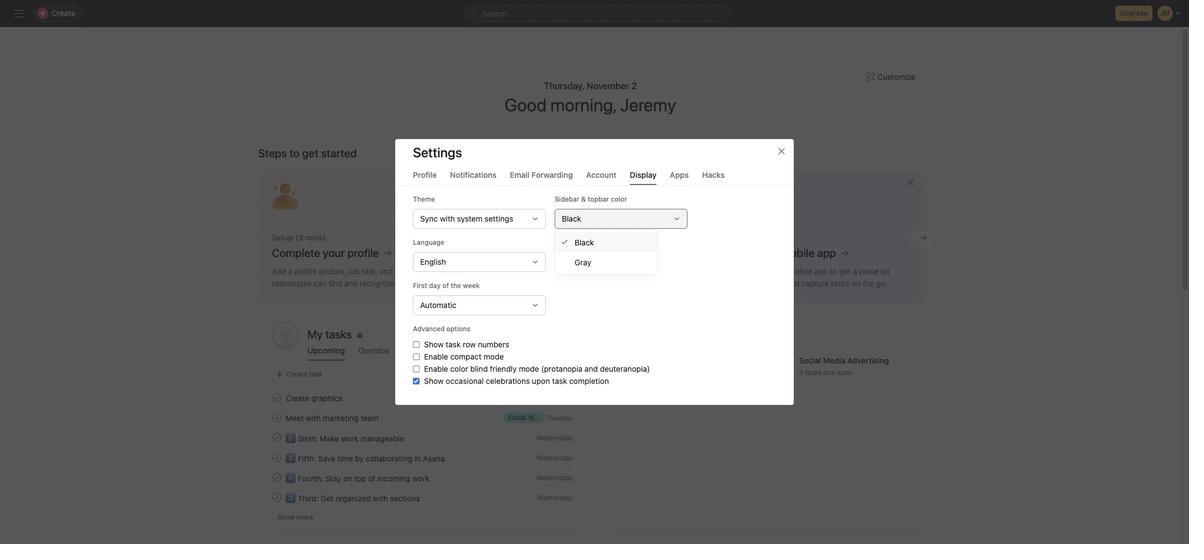 Task type: vqa. For each thing, say whether or not it's contained in the screenshot.
Expand subtask list for the task [Example] Redesign landing page image at the left
no



Task type: locate. For each thing, give the bounding box(es) containing it.
0 horizontal spatial color
[[451, 364, 469, 373]]

0 vertical spatial media
[[824, 356, 846, 365]]

show left more
[[277, 513, 295, 521]]

task down upcoming button
[[309, 370, 323, 378]]

top
[[354, 473, 366, 483]]

completed checkbox left meet
[[270, 411, 283, 424]]

sidebar & topbar color
[[555, 195, 628, 203]]

wednesday for 3️⃣ third: get organized with sections
[[537, 493, 573, 502]]

color
[[611, 195, 628, 203], [451, 364, 469, 373]]

completed image left 3️⃣
[[270, 491, 283, 504]]

completed image for 4️⃣
[[270, 471, 283, 484]]

black up gray
[[575, 237, 595, 247]]

4 wednesday from the top
[[537, 493, 573, 502]]

first day of the week
[[413, 281, 480, 290]]

4 wednesday button from the top
[[537, 493, 573, 502]]

mode down numbers
[[484, 352, 504, 361]]

completed checkbox down create task button
[[270, 391, 283, 404]]

work right the make
[[341, 433, 358, 443]]

black down "sidebar"
[[562, 214, 582, 223]]

tuesday
[[547, 414, 573, 422]]

media inside 'link'
[[528, 413, 547, 422]]

task
[[446, 340, 461, 349], [309, 370, 323, 378], [552, 376, 568, 386]]

completed image
[[270, 391, 283, 404], [270, 411, 283, 424], [270, 431, 283, 444], [270, 491, 283, 504]]

close image
[[778, 147, 787, 156]]

3 completed checkbox from the top
[[270, 471, 283, 484]]

(protanopia
[[542, 364, 583, 373]]

mode
[[484, 352, 504, 361], [519, 364, 539, 373]]

0 vertical spatial advertising
[[848, 356, 889, 365]]

2 enable from the top
[[424, 364, 448, 373]]

2 vertical spatial show
[[277, 513, 295, 521]]

1 completed checkbox from the top
[[270, 391, 283, 404]]

enable right enable color blind friendly mode (protanopia and deuteranopia) option
[[424, 364, 448, 373]]

Show occasional celebrations upon task completion checkbox
[[413, 378, 420, 384]]

completed checkbox for 4️⃣
[[270, 471, 283, 484]]

show more
[[277, 513, 313, 521]]

steps
[[258, 147, 287, 160]]

0 vertical spatial black
[[562, 214, 582, 223]]

gray
[[575, 257, 592, 267]]

wednesday for 6️⃣ sixth: make work manageable
[[537, 433, 573, 442]]

mode up upon
[[519, 364, 539, 373]]

settings
[[485, 214, 514, 223]]

0 horizontal spatial work
[[341, 433, 358, 443]]

completed image left 4️⃣
[[270, 471, 283, 484]]

Completed checkbox
[[270, 391, 283, 404], [270, 451, 283, 464]]

1 vertical spatial of
[[368, 473, 375, 483]]

completed image for 6️⃣
[[270, 431, 283, 444]]

3 wednesday from the top
[[537, 473, 573, 482]]

completed checkbox left 6️⃣
[[270, 431, 283, 444]]

completed image left 6️⃣
[[270, 431, 283, 444]]

first
[[413, 281, 428, 290]]

friendly
[[490, 364, 517, 373]]

tuesday button
[[547, 414, 573, 422]]

completed checkbox left 4️⃣
[[270, 471, 283, 484]]

Completed checkbox
[[270, 411, 283, 424], [270, 431, 283, 444], [270, 471, 283, 484], [270, 491, 283, 504]]

create
[[286, 370, 308, 378], [286, 393, 309, 402]]

0 vertical spatial of
[[443, 281, 449, 290]]

0 horizontal spatial mode
[[484, 352, 504, 361]]

1 vertical spatial show
[[424, 376, 444, 386]]

social inside 'link'
[[508, 413, 527, 422]]

upcoming button
[[308, 346, 345, 361]]

color down the enable compact mode
[[451, 364, 469, 373]]

wednesday for 5️⃣ fifth: save time by collaborating in asana
[[537, 453, 573, 462]]

1 horizontal spatial task
[[446, 340, 461, 349]]

2 horizontal spatial with
[[440, 214, 455, 223]]

1 completed checkbox from the top
[[270, 411, 283, 424]]

1 horizontal spatial mode
[[519, 364, 539, 373]]

show right show occasional celebrations upon task completion checkbox
[[424, 376, 444, 386]]

more
[[297, 513, 313, 521]]

0 vertical spatial mode
[[484, 352, 504, 361]]

advanced options
[[413, 325, 471, 333]]

email forwarding
[[510, 170, 573, 179]]

0 vertical spatial enable
[[424, 352, 448, 361]]

social down show occasional celebrations upon task completion
[[508, 413, 527, 422]]

0 vertical spatial completed checkbox
[[270, 391, 283, 404]]

account
[[587, 170, 617, 179]]

completed image for 5️⃣
[[270, 451, 283, 464]]

create project
[[649, 361, 701, 370]]

of
[[443, 281, 449, 290], [368, 473, 375, 483]]

3 completed image from the top
[[270, 431, 283, 444]]

0 vertical spatial completed image
[[270, 451, 283, 464]]

advertising for social media advertising
[[549, 413, 585, 422]]

1 wednesday button from the top
[[537, 433, 573, 442]]

1 horizontal spatial social
[[799, 356, 822, 365]]

0 vertical spatial create
[[286, 370, 308, 378]]

social media advertising
[[508, 413, 585, 422]]

1 vertical spatial create
[[286, 393, 309, 402]]

forwarding
[[532, 170, 573, 179]]

2 completed image from the top
[[270, 411, 283, 424]]

meet with marketing team
[[286, 413, 379, 422]]

0 horizontal spatial social
[[508, 413, 527, 422]]

marketing
[[323, 413, 359, 422]]

media for social media advertising 3 tasks due soon
[[824, 356, 846, 365]]

3 wednesday button from the top
[[537, 473, 573, 482]]

wednesday button for 5️⃣ fifth: save time by collaborating in asana
[[537, 453, 573, 462]]

1 completed image from the top
[[270, 451, 283, 464]]

soon
[[837, 369, 853, 377]]

2 completed image from the top
[[270, 471, 283, 484]]

1 horizontal spatial advertising
[[848, 356, 889, 365]]

0 horizontal spatial advertising
[[549, 413, 585, 422]]

1 vertical spatial enable
[[424, 364, 448, 373]]

1 vertical spatial work
[[412, 473, 430, 483]]

completed image left "5️⃣"
[[270, 451, 283, 464]]

notifications button
[[450, 170, 497, 185]]

wednesday button for 3️⃣ third: get organized with sections
[[537, 493, 573, 502]]

2 horizontal spatial task
[[552, 376, 568, 386]]

wednesday button for 4️⃣ fourth: stay on top of incoming work
[[537, 473, 573, 482]]

morning,
[[551, 94, 617, 115]]

upon
[[532, 376, 550, 386]]

0 vertical spatial with
[[440, 214, 455, 223]]

with right meet
[[306, 413, 321, 422]]

create inside button
[[286, 370, 308, 378]]

create up meet
[[286, 393, 309, 402]]

steps to get started
[[258, 147, 357, 160]]

1 vertical spatial mode
[[519, 364, 539, 373]]

due
[[824, 369, 836, 377]]

create up create graphics
[[286, 370, 308, 378]]

black inside black link
[[575, 237, 595, 247]]

on
[[343, 473, 352, 483]]

task down "(protanopia"
[[552, 376, 568, 386]]

4 completed checkbox from the top
[[270, 491, 283, 504]]

display button
[[630, 170, 657, 185]]

2 wednesday button from the top
[[537, 453, 573, 462]]

2 completed checkbox from the top
[[270, 431, 283, 444]]

1 horizontal spatial media
[[824, 356, 846, 365]]

advertising inside "social media advertising 3 tasks due soon"
[[848, 356, 889, 365]]

completed image down create task button
[[270, 391, 283, 404]]

work
[[341, 433, 358, 443], [412, 473, 430, 483]]

with inside dropdown button
[[440, 214, 455, 223]]

black button
[[555, 209, 688, 229]]

of left the
[[443, 281, 449, 290]]

show inside button
[[277, 513, 295, 521]]

2 wednesday from the top
[[537, 453, 573, 462]]

1 vertical spatial completed checkbox
[[270, 451, 283, 464]]

social media advertising 3 tasks due soon
[[799, 356, 889, 377]]

0 horizontal spatial task
[[309, 370, 323, 378]]

customize
[[878, 72, 916, 81]]

2 completed checkbox from the top
[[270, 451, 283, 464]]

1 vertical spatial completed image
[[270, 471, 283, 484]]

1 vertical spatial media
[[528, 413, 547, 422]]

profile
[[413, 170, 437, 179]]

completed image left meet
[[270, 411, 283, 424]]

row
[[463, 340, 476, 349]]

social up tasks
[[799, 356, 822, 365]]

overdue button
[[359, 346, 390, 361]]

2
[[632, 81, 637, 91]]

theme
[[413, 195, 435, 203]]

english button
[[413, 252, 546, 272]]

1 vertical spatial social
[[508, 413, 527, 422]]

task left row
[[446, 340, 461, 349]]

0 horizontal spatial media
[[528, 413, 547, 422]]

media down upon
[[528, 413, 547, 422]]

media inside "social media advertising 3 tasks due soon"
[[824, 356, 846, 365]]

team
[[361, 413, 379, 422]]

show for show occasional celebrations upon task completion
[[424, 376, 444, 386]]

1 vertical spatial black
[[575, 237, 595, 247]]

social for social media advertising 3 tasks due soon
[[799, 356, 822, 365]]

0 vertical spatial show
[[424, 340, 444, 349]]

wednesday button
[[537, 433, 573, 442], [537, 453, 573, 462], [537, 473, 573, 482], [537, 493, 573, 502]]

of right top on the bottom left of the page
[[368, 473, 375, 483]]

show for show task row numbers
[[424, 340, 444, 349]]

Enable compact mode checkbox
[[413, 353, 420, 360]]

with
[[440, 214, 455, 223], [306, 413, 321, 422], [373, 493, 388, 503]]

2 vertical spatial with
[[373, 493, 388, 503]]

advertising inside 'link'
[[549, 413, 585, 422]]

enable right enable compact mode checkbox
[[424, 352, 448, 361]]

upgrade
[[1121, 9, 1148, 17]]

0 horizontal spatial with
[[306, 413, 321, 422]]

completed checkbox for 5️⃣ fifth: save time by collaborating in asana
[[270, 451, 283, 464]]

apps
[[670, 170, 689, 179]]

wednesday
[[537, 433, 573, 442], [537, 453, 573, 462], [537, 473, 573, 482], [537, 493, 573, 502]]

advertising down completion
[[549, 413, 585, 422]]

my tasks
[[308, 328, 352, 341]]

1 vertical spatial with
[[306, 413, 321, 422]]

completed checkbox left 3️⃣
[[270, 491, 283, 504]]

advertising for social media advertising 3 tasks due soon
[[848, 356, 889, 365]]

media up due
[[824, 356, 846, 365]]

color up black dropdown button
[[611, 195, 628, 203]]

0 vertical spatial social
[[799, 356, 822, 365]]

enable compact mode
[[424, 352, 504, 361]]

3️⃣
[[286, 493, 296, 503]]

with down incoming
[[373, 493, 388, 503]]

social for social media advertising
[[508, 413, 527, 422]]

graphics
[[311, 393, 342, 402]]

email
[[510, 170, 530, 179]]

with right "sync" on the left top
[[440, 214, 455, 223]]

1 horizontal spatial work
[[412, 473, 430, 483]]

1 horizontal spatial color
[[611, 195, 628, 203]]

show down 'advanced'
[[424, 340, 444, 349]]

work down in
[[412, 473, 430, 483]]

4 completed image from the top
[[270, 491, 283, 504]]

social inside "social media advertising 3 tasks due soon"
[[799, 356, 822, 365]]

1 enable from the top
[[424, 352, 448, 361]]

display
[[630, 170, 657, 179]]

celebrations
[[486, 376, 530, 386]]

1 completed image from the top
[[270, 391, 283, 404]]

1 wednesday from the top
[[537, 433, 573, 442]]

completed checkbox left "5️⃣"
[[270, 451, 283, 464]]

task inside button
[[309, 370, 323, 378]]

deuteranopia)
[[600, 364, 650, 373]]

black
[[562, 214, 582, 223], [575, 237, 595, 247]]

advertising up soon in the bottom right of the page
[[848, 356, 889, 365]]

3️⃣ third: get organized with sections
[[286, 493, 420, 503]]

completed image
[[270, 451, 283, 464], [270, 471, 283, 484]]

Show task row numbers checkbox
[[413, 341, 420, 348]]

completed checkbox for meet
[[270, 411, 283, 424]]

overdue
[[359, 346, 390, 355]]

completed image for create
[[270, 391, 283, 404]]

1 vertical spatial advertising
[[549, 413, 585, 422]]

thursday,
[[544, 81, 585, 91]]

meet
[[286, 413, 304, 422]]



Task type: describe. For each thing, give the bounding box(es) containing it.
fourth:
[[298, 473, 323, 483]]

make
[[320, 433, 339, 443]]

organized
[[335, 493, 371, 503]]

hacks
[[703, 170, 725, 179]]

media for social media advertising
[[528, 413, 547, 422]]

automatic
[[420, 300, 457, 310]]

0 vertical spatial work
[[341, 433, 358, 443]]

wednesday for 4️⃣ fourth: stay on top of incoming work
[[537, 473, 573, 482]]

show more button
[[272, 510, 318, 525]]

&
[[582, 195, 586, 203]]

upgrade button
[[1116, 6, 1153, 21]]

wednesday button for 6️⃣ sixth: make work manageable
[[537, 433, 573, 442]]

manageable
[[360, 433, 404, 443]]

stay
[[325, 473, 341, 483]]

4️⃣
[[286, 473, 296, 483]]

show for show more
[[277, 513, 295, 521]]

enable color blind friendly mode (protanopia and deuteranopia)
[[424, 364, 650, 373]]

english
[[420, 257, 446, 266]]

get
[[321, 493, 333, 503]]

notifications
[[450, 170, 497, 179]]

1 horizontal spatial of
[[443, 281, 449, 290]]

Enable color blind friendly mode (protanopia and deuteranopia) checkbox
[[413, 366, 420, 372]]

collaborating
[[366, 453, 412, 463]]

week
[[463, 281, 480, 290]]

show occasional celebrations upon task completion
[[424, 376, 609, 386]]

account button
[[587, 170, 617, 185]]

my tasks link
[[308, 327, 573, 342]]

system
[[457, 214, 483, 223]]

task for show
[[446, 340, 461, 349]]

completed image for 3️⃣
[[270, 491, 283, 504]]

enable for enable compact mode
[[424, 352, 448, 361]]

profile button
[[413, 170, 437, 185]]

0 horizontal spatial of
[[368, 473, 375, 483]]

time
[[337, 453, 353, 463]]

incoming
[[378, 473, 410, 483]]

advanced
[[413, 325, 445, 333]]

in
[[415, 453, 421, 463]]

create project link
[[609, 349, 760, 384]]

6️⃣ sixth: make work manageable
[[286, 433, 404, 443]]

sixth:
[[298, 433, 318, 443]]

3
[[799, 369, 804, 377]]

completed image for meet
[[270, 411, 283, 424]]

get started
[[302, 147, 357, 160]]

4️⃣ fourth: stay on top of incoming work
[[286, 473, 430, 483]]

sync
[[420, 214, 438, 223]]

asana
[[423, 453, 445, 463]]

task for create
[[309, 370, 323, 378]]

completed checkbox for 3️⃣
[[270, 491, 283, 504]]

third:
[[298, 493, 318, 503]]

day
[[429, 281, 441, 290]]

with for sync
[[440, 214, 455, 223]]

jeremy
[[621, 94, 677, 115]]

topbar
[[588, 195, 609, 203]]

save
[[318, 453, 335, 463]]

sync with system settings
[[420, 214, 514, 223]]

5️⃣ fifth: save time by collaborating in asana
[[286, 453, 445, 463]]

enable for enable color blind friendly mode (protanopia and deuteranopia)
[[424, 364, 448, 373]]

apps button
[[670, 170, 689, 185]]

black link
[[555, 232, 658, 252]]

black inside black dropdown button
[[562, 214, 582, 223]]

create for create task
[[286, 370, 308, 378]]

create task button
[[272, 367, 326, 382]]

completed button
[[403, 346, 443, 361]]

completed
[[403, 346, 443, 355]]

create graphics
[[286, 393, 342, 402]]

5️⃣
[[286, 453, 296, 463]]

occasional
[[446, 376, 484, 386]]

with for meet
[[306, 413, 321, 422]]

by
[[355, 453, 364, 463]]

automatic button
[[413, 295, 546, 315]]

tasks
[[805, 369, 822, 377]]

email forwarding button
[[510, 170, 573, 185]]

options
[[447, 325, 471, 333]]

completed checkbox for 6️⃣
[[270, 431, 283, 444]]

and
[[585, 364, 598, 373]]

customize button
[[860, 67, 923, 87]]

sync with system settings button
[[413, 209, 546, 229]]

show task row numbers
[[424, 340, 510, 349]]

create for create graphics
[[286, 393, 309, 402]]

fifth:
[[298, 453, 316, 463]]

0 vertical spatial color
[[611, 195, 628, 203]]

scroll card carousel right image
[[919, 233, 928, 242]]

1 vertical spatial color
[[451, 364, 469, 373]]

compact
[[451, 352, 482, 361]]

1 horizontal spatial with
[[373, 493, 388, 503]]

upcoming
[[308, 346, 345, 355]]

add profile photo image
[[272, 322, 299, 349]]

good
[[505, 94, 547, 115]]

completed checkbox for create graphics
[[270, 391, 283, 404]]

hacks button
[[703, 170, 725, 185]]

language
[[413, 238, 445, 247]]

6️⃣
[[286, 433, 296, 443]]



